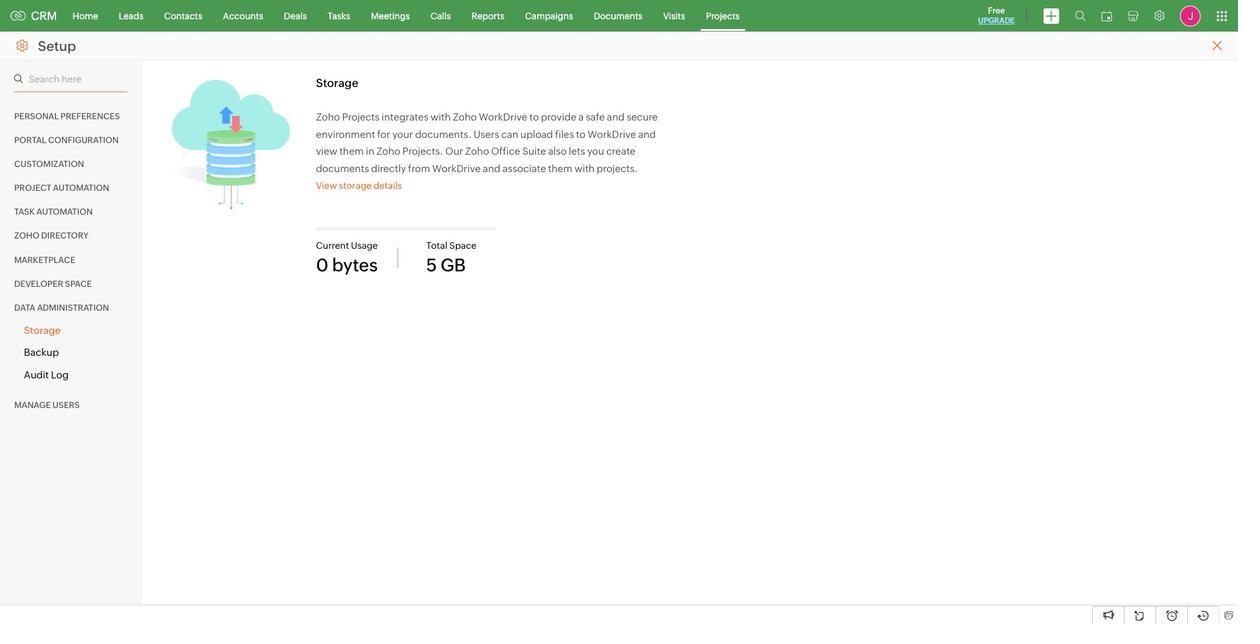 Task type: vqa. For each thing, say whether or not it's contained in the screenshot.
"your"
no



Task type: describe. For each thing, give the bounding box(es) containing it.
tasks link
[[317, 0, 361, 31]]

home
[[73, 11, 98, 21]]

profile element
[[1173, 0, 1209, 31]]

crm
[[31, 9, 57, 23]]

create menu image
[[1044, 8, 1060, 24]]

free
[[988, 6, 1005, 15]]

meetings
[[371, 11, 410, 21]]

projects link
[[696, 0, 750, 31]]

documents link
[[584, 0, 653, 31]]

visits link
[[653, 0, 696, 31]]

campaigns
[[525, 11, 573, 21]]

reports
[[472, 11, 505, 21]]

leads
[[119, 11, 144, 21]]

meetings link
[[361, 0, 420, 31]]

calls
[[431, 11, 451, 21]]

reports link
[[461, 0, 515, 31]]



Task type: locate. For each thing, give the bounding box(es) containing it.
create menu element
[[1036, 0, 1068, 31]]

search image
[[1075, 10, 1086, 21]]

deals link
[[274, 0, 317, 31]]

contacts
[[164, 11, 202, 21]]

visits
[[663, 11, 685, 21]]

calendar image
[[1102, 11, 1113, 21]]

campaigns link
[[515, 0, 584, 31]]

search element
[[1068, 0, 1094, 32]]

contacts link
[[154, 0, 213, 31]]

upgrade
[[978, 16, 1015, 25]]

accounts link
[[213, 0, 274, 31]]

projects
[[706, 11, 740, 21]]

documents
[[594, 11, 643, 21]]

leads link
[[108, 0, 154, 31]]

calls link
[[420, 0, 461, 31]]

free upgrade
[[978, 6, 1015, 25]]

deals
[[284, 11, 307, 21]]

crm link
[[10, 9, 57, 23]]

accounts
[[223, 11, 263, 21]]

profile image
[[1181, 5, 1201, 26]]

home link
[[62, 0, 108, 31]]

tasks
[[328, 11, 350, 21]]



